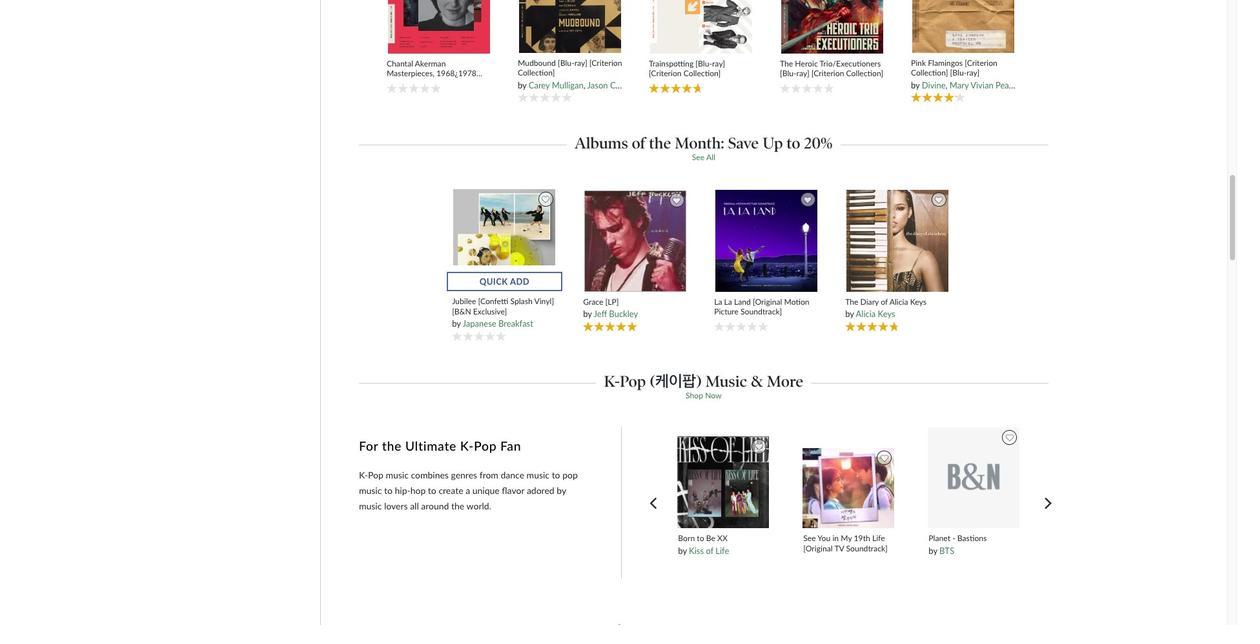Task type: describe. For each thing, give the bounding box(es) containing it.
carey
[[529, 80, 550, 90]]

the inside k-pop music combines genres from dance music to pop music to hip-hop to create a unique flavor adored by music lovers all around the world.
[[451, 500, 464, 511]]

1 vertical spatial keys
[[878, 309, 896, 319]]

1968¿1978
[[437, 69, 477, 78]]

grace [lp] image
[[584, 190, 687, 292]]

hip-
[[395, 485, 411, 496]]

0 vertical spatial keys
[[910, 297, 927, 307]]

1 vertical spatial k-
[[460, 439, 474, 453]]

kiss
[[689, 546, 704, 556]]

[criterion inside mudbound [blu-ray] [criterion collection]
[[590, 58, 622, 68]]

[blu- inside chantal akerman masterpieces, 1968¿1978 [blu-ray] [criterion collection]
[[387, 78, 403, 88]]

soundtrack] inside la la land [original motion picture soundtrack]
[[741, 307, 782, 317]]

planet
[[929, 534, 951, 543]]

jeff
[[594, 309, 607, 319]]

[blu- inside mudbound [blu-ray] [criterion collection]
[[558, 58, 575, 68]]

adored
[[527, 485, 555, 496]]

[criterion inside pink flamingos [criterion collection] [blu-ray] by divine , mary vivian pearce
[[965, 58, 998, 68]]

pink flamingos [criterion collection] [blu-ray] link
[[911, 58, 1016, 78]]

trainspotting [blu-ray] [criterion collection] image
[[650, 0, 753, 54]]

to left hip-
[[384, 485, 393, 496]]

by inside pink flamingos [criterion collection] [blu-ray] by divine , mary vivian pearce
[[911, 80, 920, 90]]

bts
[[940, 546, 954, 556]]

fan
[[500, 439, 521, 453]]

born to be xx by kiss of life
[[678, 534, 729, 556]]

mudbound [blu-ray] [criterion collection] link
[[518, 58, 623, 78]]

music up hip-
[[386, 469, 409, 480]]

land
[[734, 297, 751, 307]]

grace
[[583, 297, 603, 307]]

born to be xx image
[[677, 436, 770, 529]]

the heroic trio/executioners [blu-ray] [criterion collection] image
[[781, 0, 884, 54]]

the heroic trio/executioners [blu-ray] [criterion collection]
[[780, 59, 884, 78]]

see all link
[[692, 152, 715, 162]]

jason clarke link
[[587, 80, 633, 90]]

vivian
[[971, 80, 994, 90]]

la la land [original motion picture soundtrack]
[[714, 297, 810, 317]]

the heroic trio/executioners [blu-ray] [criterion collection] link
[[780, 59, 885, 78]]

trainspotting [blu-ray] [criterion collection]
[[649, 59, 725, 78]]

k-pop music combines genres from dance music to pop music to hip-hop to create a unique flavor adored by music lovers all around the world.
[[359, 469, 578, 511]]

xx
[[717, 534, 728, 543]]

carey mulligan link
[[529, 80, 584, 90]]

, inside pink flamingos [criterion collection] [blu-ray] by divine , mary vivian pearce
[[946, 80, 948, 90]]

pearce
[[996, 80, 1020, 90]]

planet - bastions link
[[929, 534, 1019, 544]]

ray] inside pink flamingos [criterion collection] [blu-ray] by divine , mary vivian pearce
[[967, 68, 980, 78]]

collection] inside pink flamingos [criterion collection] [blu-ray] by divine , mary vivian pearce
[[911, 68, 948, 78]]

mulligan
[[552, 80, 584, 90]]

motion
[[784, 297, 810, 307]]

2 , from the left
[[690, 80, 694, 90]]

quick add
[[480, 276, 530, 287]]

combines
[[411, 469, 449, 480]]

from
[[480, 469, 498, 480]]

kiss of life link
[[689, 546, 729, 556]]

alicia keys link
[[856, 309, 896, 319]]

vinyl]
[[534, 297, 554, 306]]

month:
[[675, 133, 725, 152]]

to left the pop
[[552, 469, 560, 480]]

trio/executioners
[[820, 59, 881, 68]]

1 , from the left
[[584, 80, 586, 90]]

divine link
[[922, 80, 946, 90]]

[criterion inside the heroic trio/executioners [blu-ray] [criterion collection]
[[812, 69, 844, 78]]

pop
[[563, 469, 578, 480]]

to inside born to be xx by kiss of life
[[697, 534, 704, 543]]

[criterion inside trainspotting [blu-ray] [criterion collection]
[[649, 69, 682, 78]]

the for by
[[845, 297, 859, 307]]

see you in my 19th life [original tv soundtrack] link
[[804, 534, 893, 553]]

mary
[[950, 80, 969, 90]]

for
[[359, 439, 378, 453]]

pink flamingos [criterion collection] [blu-ray] image
[[912, 0, 1015, 54]]

divine
[[922, 80, 946, 90]]

by inside the diary of alicia keys by alicia keys
[[845, 309, 854, 319]]

add
[[510, 276, 530, 287]]

bts link
[[940, 546, 954, 556]]

music up adored
[[527, 469, 550, 480]]

jeff buckley link
[[594, 309, 638, 319]]

to right "hop"
[[428, 485, 436, 496]]

dance
[[501, 469, 524, 480]]

by inside jubilee [confetti splash vinyl] [b&n exclusive] by japanese breakfast
[[452, 318, 461, 329]]

ray] inside mudbound [blu-ray] [criterion collection]
[[575, 58, 587, 68]]

by inside planet - bastions by bts
[[929, 546, 938, 556]]

of inside the diary of alicia keys by alicia keys
[[881, 297, 888, 307]]

(케이팝)
[[650, 372, 702, 391]]

the for [criterion
[[780, 59, 793, 68]]

[criterion inside chantal akerman masterpieces, 1968¿1978 [blu-ray] [criterion collection]
[[418, 78, 451, 88]]

pop for music
[[368, 469, 384, 480]]

tv
[[835, 544, 844, 553]]

pink flamingos [criterion collection] [blu-ray] by divine , mary vivian pearce
[[911, 58, 1020, 90]]

by inside born to be xx by kiss of life
[[678, 546, 687, 556]]

the diary of alicia keys by alicia keys
[[845, 297, 927, 319]]

japanese breakfast link
[[463, 318, 533, 329]]

the diary of alicia keys link
[[845, 297, 950, 307]]

by left carey on the top of page
[[518, 80, 527, 90]]

japanese
[[463, 318, 496, 329]]

flavor
[[502, 485, 525, 496]]

chantal akerman masterpieces, 1968¿1978 [blu-ray] [criterion collection] link
[[387, 59, 492, 88]]

born to be xx link
[[678, 534, 768, 544]]

buckley
[[609, 309, 638, 319]]

create
[[439, 485, 463, 496]]

grace [lp] link
[[583, 297, 688, 307]]

life inside born to be xx by kiss of life
[[716, 546, 729, 556]]

la la land [original motion picture soundtrack] image
[[715, 189, 819, 292]]

soundtrack] inside see you in my 19th life [original tv soundtrack]
[[846, 544, 888, 553]]

chantal
[[387, 59, 413, 68]]

all
[[706, 152, 715, 162]]

see you in my 19th life [original tv soundtrack] image
[[802, 447, 895, 529]]

ray] inside the heroic trio/executioners [blu-ray] [criterion collection]
[[797, 69, 810, 78]]

exclusive]
[[473, 306, 507, 316]]

[original inside la la land [original motion picture soundtrack]
[[753, 297, 782, 307]]

be
[[706, 534, 715, 543]]

breakfast
[[499, 318, 533, 329]]

masterpieces,
[[387, 69, 435, 78]]

k- for (케이팝)
[[604, 372, 620, 391]]



Task type: locate. For each thing, give the bounding box(es) containing it.
, left mary on the right of page
[[946, 80, 948, 90]]

ray] inside chantal akerman masterpieces, 1968¿1978 [blu-ray] [criterion collection]
[[403, 78, 416, 88]]

the right for
[[382, 439, 402, 453]]

&
[[751, 372, 763, 391]]

19th
[[854, 534, 870, 543]]

jubilee
[[452, 297, 476, 306]]

,
[[584, 80, 586, 90], [690, 80, 694, 90], [946, 80, 948, 90]]

1 vertical spatial alicia
[[856, 309, 876, 319]]

0 horizontal spatial pop
[[368, 469, 384, 480]]

quick add button
[[447, 272, 563, 291]]

trainspotting [blu-ray] [criterion collection] link
[[649, 59, 754, 78]]

keys
[[910, 297, 927, 307], [878, 309, 896, 319]]

see you in my 19th life [original tv soundtrack]
[[804, 534, 888, 553]]

ultimate
[[405, 439, 457, 453]]

[criterion down akerman
[[418, 78, 451, 88]]

alicia up the alicia keys link
[[890, 297, 908, 307]]

1 horizontal spatial see
[[804, 534, 816, 543]]

ray] down heroic
[[797, 69, 810, 78]]

see left you
[[804, 534, 816, 543]]

collection] down mudbound
[[518, 68, 555, 78]]

1 vertical spatial pop
[[474, 439, 497, 453]]

collection] inside the heroic trio/executioners [blu-ray] [criterion collection]
[[846, 69, 884, 78]]

1 horizontal spatial the
[[845, 297, 859, 307]]

2 horizontal spatial pop
[[620, 372, 646, 391]]

mary vivian pearce link
[[950, 80, 1020, 90]]

by inside k-pop music combines genres from dance music to pop music to hip-hop to create a unique flavor adored by music lovers all around the world.
[[557, 485, 566, 496]]

, down trainspotting [blu-ray] [criterion collection]
[[690, 80, 694, 90]]

2 la from the left
[[724, 297, 732, 307]]

keys down the diary of alicia keys link
[[878, 309, 896, 319]]

by
[[518, 80, 527, 90], [911, 80, 920, 90], [583, 309, 592, 319], [845, 309, 854, 319], [452, 318, 461, 329], [557, 485, 566, 496], [678, 546, 687, 556], [929, 546, 938, 556]]

ray] inside trainspotting [blu-ray] [criterion collection]
[[712, 59, 725, 68]]

up
[[763, 133, 783, 152]]

0 vertical spatial the
[[649, 133, 671, 152]]

20%
[[804, 133, 833, 152]]

[criterion up jason clarke link in the top of the page
[[590, 58, 622, 68]]

k- left (케이팝)
[[604, 372, 620, 391]]

now
[[705, 391, 722, 400]]

collection] down trio/executioners
[[846, 69, 884, 78]]

0 vertical spatial see
[[692, 152, 705, 162]]

by down [b&n
[[452, 318, 461, 329]]

chantal akerman masterpieces, 1968¿1978 [blu-ray] [criterion collection] image
[[388, 0, 491, 54]]

planet - bastions by bts
[[929, 534, 987, 556]]

genres
[[451, 469, 477, 480]]

1 vertical spatial the
[[845, 297, 859, 307]]

[b&n
[[452, 306, 471, 316]]

by left divine link at the top of page
[[911, 80, 920, 90]]

the left diary
[[845, 297, 859, 307]]

2 horizontal spatial of
[[881, 297, 888, 307]]

heroic
[[795, 59, 818, 68]]

1 vertical spatial see
[[804, 534, 816, 543]]

to left 'be' at the bottom right of page
[[697, 534, 704, 543]]

collection] inside mudbound [blu-ray] [criterion collection]
[[518, 68, 555, 78]]

ray] up the vivian
[[967, 68, 980, 78]]

by down planet
[[929, 546, 938, 556]]

k- for music
[[359, 469, 368, 480]]

pop inside k-pop (케이팝) music & more shop now
[[620, 372, 646, 391]]

[blu- up mulligan
[[558, 58, 575, 68]]

a
[[466, 485, 470, 496]]

all
[[410, 500, 419, 511]]

0 vertical spatial pop
[[620, 372, 646, 391]]

soundtrack] down land
[[741, 307, 782, 317]]

[blu- right trainspotting
[[696, 59, 712, 68]]

1 horizontal spatial [original
[[804, 544, 833, 553]]

0 vertical spatial soundtrack]
[[741, 307, 782, 317]]

by left the alicia keys link
[[845, 309, 854, 319]]

ray]
[[575, 58, 587, 68], [712, 59, 725, 68], [967, 68, 980, 78], [797, 69, 810, 78], [403, 78, 416, 88]]

2 vertical spatial the
[[451, 500, 464, 511]]

[criterion down trainspotting
[[649, 69, 682, 78]]

0 vertical spatial [original
[[753, 297, 782, 307]]

jubilee [confetti splash vinyl] [b&n exclusive] image
[[453, 189, 556, 292]]

pop left (케이팝)
[[620, 372, 646, 391]]

see inside see you in my 19th life [original tv soundtrack]
[[804, 534, 816, 543]]

by carey mulligan , jason clarke
[[518, 80, 633, 90]]

[lp]
[[605, 297, 619, 307]]

0 horizontal spatial the
[[382, 439, 402, 453]]

jason
[[587, 80, 608, 90]]

clarke
[[610, 80, 633, 90]]

the down create
[[451, 500, 464, 511]]

alicia down diary
[[856, 309, 876, 319]]

-
[[953, 534, 956, 543]]

music left hip-
[[359, 485, 382, 496]]

pink
[[911, 58, 926, 68]]

of inside born to be xx by kiss of life
[[706, 546, 714, 556]]

of right albums
[[632, 133, 646, 152]]

see
[[692, 152, 705, 162], [804, 534, 816, 543]]

k- inside k-pop music combines genres from dance music to pop music to hip-hop to create a unique flavor adored by music lovers all around the world.
[[359, 469, 368, 480]]

my
[[841, 534, 852, 543]]

2 horizontal spatial ,
[[946, 80, 948, 90]]

collection] down trainspotting
[[684, 69, 721, 78]]

you
[[818, 534, 831, 543]]

[original down you
[[804, 544, 833, 553]]

the left heroic
[[780, 59, 793, 68]]

alicia
[[890, 297, 908, 307], [856, 309, 876, 319]]

0 horizontal spatial of
[[632, 133, 646, 152]]

music left "lovers"
[[359, 500, 382, 511]]

albums
[[575, 133, 628, 152]]

albums of the month: save up to 20% see all
[[575, 133, 833, 162]]

ray] down trainspotting [blu-ray] [criterion collection] image
[[712, 59, 725, 68]]

mudbound [blu-ray] [criterion collection] image
[[519, 0, 622, 54]]

[blu- inside the heroic trio/executioners [blu-ray] [criterion collection]
[[780, 69, 797, 78]]

, left jason
[[584, 80, 586, 90]]

picture
[[714, 307, 739, 317]]

2 horizontal spatial k-
[[604, 372, 620, 391]]

keys right diary
[[910, 297, 927, 307]]

[blu- down masterpieces,
[[387, 78, 403, 88]]

bastions
[[958, 534, 987, 543]]

0 horizontal spatial soundtrack]
[[741, 307, 782, 317]]

1 vertical spatial [original
[[804, 544, 833, 553]]

life down born to be xx link
[[716, 546, 729, 556]]

by down the pop
[[557, 485, 566, 496]]

1 horizontal spatial ,
[[690, 80, 694, 90]]

collection] up divine link at the top of page
[[911, 68, 948, 78]]

0 horizontal spatial keys
[[878, 309, 896, 319]]

la la land [original motion picture soundtrack] link
[[714, 297, 819, 317]]

planet - bastions image
[[927, 427, 1020, 529]]

jubilee [confetti splash vinyl] [b&n exclusive] link
[[452, 297, 557, 316]]

in
[[833, 534, 839, 543]]

collection] inside chantal akerman masterpieces, 1968¿1978 [blu-ray] [criterion collection]
[[453, 78, 490, 88]]

[confetti
[[478, 297, 508, 306]]

[original inside see you in my 19th life [original tv soundtrack]
[[804, 544, 833, 553]]

[blu- inside trainspotting [blu-ray] [criterion collection]
[[696, 59, 712, 68]]

k- up "genres"
[[460, 439, 474, 453]]

the left month:
[[649, 133, 671, 152]]

0 horizontal spatial the
[[780, 59, 793, 68]]

soundtrack]
[[741, 307, 782, 317], [846, 544, 888, 553]]

of right diary
[[881, 297, 888, 307]]

0 vertical spatial k-
[[604, 372, 620, 391]]

1 horizontal spatial keys
[[910, 297, 927, 307]]

1 vertical spatial the
[[382, 439, 402, 453]]

1 horizontal spatial of
[[706, 546, 714, 556]]

for the ultimate k-pop fan
[[359, 439, 521, 453]]

akerman
[[415, 59, 446, 68]]

the inside the diary of alicia keys by alicia keys
[[845, 297, 859, 307]]

1 vertical spatial life
[[716, 546, 729, 556]]

0 horizontal spatial ,
[[584, 80, 586, 90]]

ray] up by carey mulligan , jason clarke
[[575, 58, 587, 68]]

2 vertical spatial of
[[706, 546, 714, 556]]

flamingos
[[928, 58, 963, 68]]

ray] down masterpieces,
[[403, 78, 416, 88]]

0 vertical spatial life
[[872, 534, 885, 543]]

by left jeff
[[583, 309, 592, 319]]

0 horizontal spatial k-
[[359, 469, 368, 480]]

0 horizontal spatial alicia
[[856, 309, 876, 319]]

[criterion
[[590, 58, 622, 68], [965, 58, 998, 68], [649, 69, 682, 78], [812, 69, 844, 78], [418, 78, 451, 88]]

1 horizontal spatial the
[[451, 500, 464, 511]]

by inside grace [lp] by jeff buckley
[[583, 309, 592, 319]]

see left all
[[692, 152, 705, 162]]

collection] inside trainspotting [blu-ray] [criterion collection]
[[684, 69, 721, 78]]

jubilee [confetti splash vinyl] [b&n exclusive] by japanese breakfast
[[452, 297, 554, 329]]

pop down for
[[368, 469, 384, 480]]

k- down for
[[359, 469, 368, 480]]

[original right land
[[753, 297, 782, 307]]

2 horizontal spatial the
[[649, 133, 671, 152]]

1 horizontal spatial k-
[[460, 439, 474, 453]]

to inside albums of the month: save up to 20% see all
[[787, 133, 801, 152]]

to right up at the top right of the page
[[787, 133, 801, 152]]

trainspotting
[[649, 59, 694, 68]]

1 horizontal spatial soundtrack]
[[846, 544, 888, 553]]

[blu- inside pink flamingos [criterion collection] [blu-ray] by divine , mary vivian pearce
[[950, 68, 967, 78]]

more
[[767, 372, 804, 391]]

[blu- up mary on the right of page
[[950, 68, 967, 78]]

0 horizontal spatial life
[[716, 546, 729, 556]]

[blu- down heroic
[[780, 69, 797, 78]]

of inside albums of the month: save up to 20% see all
[[632, 133, 646, 152]]

1 horizontal spatial la
[[724, 297, 732, 307]]

2 vertical spatial pop
[[368, 469, 384, 480]]

3 , from the left
[[946, 80, 948, 90]]

0 vertical spatial alicia
[[890, 297, 908, 307]]

[original
[[753, 297, 782, 307], [804, 544, 833, 553]]

1 horizontal spatial pop
[[474, 439, 497, 453]]

chantal akerman masterpieces, 1968¿1978 [blu-ray] [criterion collection]
[[387, 59, 490, 88]]

the diary of alicia keys image
[[846, 189, 950, 292]]

0 vertical spatial the
[[780, 59, 793, 68]]

quick
[[480, 276, 508, 287]]

k-pop (케이팝) music & more shop now
[[604, 372, 804, 400]]

mudbound
[[518, 58, 556, 68]]

mudbound [blu-ray] [criterion collection]
[[518, 58, 622, 78]]

k- inside k-pop (케이팝) music & more shop now
[[604, 372, 620, 391]]

hop
[[411, 485, 426, 496]]

see inside albums of the month: save up to 20% see all
[[692, 152, 705, 162]]

pop for (케이팝)
[[620, 372, 646, 391]]

1 horizontal spatial alicia
[[890, 297, 908, 307]]

soundtrack] down 19th on the bottom right of page
[[846, 544, 888, 553]]

music
[[706, 372, 747, 391]]

the
[[649, 133, 671, 152], [382, 439, 402, 453], [451, 500, 464, 511]]

pop inside k-pop music combines genres from dance music to pop music to hip-hop to create a unique flavor adored by music lovers all around the world.
[[368, 469, 384, 480]]

shop
[[686, 391, 703, 400]]

1 vertical spatial soundtrack]
[[846, 544, 888, 553]]

pop left fan
[[474, 439, 497, 453]]

0 horizontal spatial [original
[[753, 297, 782, 307]]

born
[[678, 534, 695, 543]]

pop
[[620, 372, 646, 391], [474, 439, 497, 453], [368, 469, 384, 480]]

the inside albums of the month: save up to 20% see all
[[649, 133, 671, 152]]

[criterion down heroic
[[812, 69, 844, 78]]

1 la from the left
[[714, 297, 722, 307]]

1 horizontal spatial life
[[872, 534, 885, 543]]

2 vertical spatial k-
[[359, 469, 368, 480]]

life inside see you in my 19th life [original tv soundtrack]
[[872, 534, 885, 543]]

life right 19th on the bottom right of page
[[872, 534, 885, 543]]

of down 'be' at the bottom right of page
[[706, 546, 714, 556]]

shop now link
[[686, 391, 722, 400]]

0 horizontal spatial see
[[692, 152, 705, 162]]

collection] down the '1968¿1978'
[[453, 78, 490, 88]]

1 vertical spatial of
[[881, 297, 888, 307]]

[blu-
[[558, 58, 575, 68], [696, 59, 712, 68], [950, 68, 967, 78], [780, 69, 797, 78], [387, 78, 403, 88]]

the inside the heroic trio/executioners [blu-ray] [criterion collection]
[[780, 59, 793, 68]]

by down born
[[678, 546, 687, 556]]

0 horizontal spatial la
[[714, 297, 722, 307]]

world.
[[467, 500, 491, 511]]

k-
[[604, 372, 620, 391], [460, 439, 474, 453], [359, 469, 368, 480]]

the
[[780, 59, 793, 68], [845, 297, 859, 307]]

0 vertical spatial of
[[632, 133, 646, 152]]

[criterion up the vivian
[[965, 58, 998, 68]]

la
[[714, 297, 722, 307], [724, 297, 732, 307]]



Task type: vqa. For each thing, say whether or not it's contained in the screenshot.
1st Remove
no



